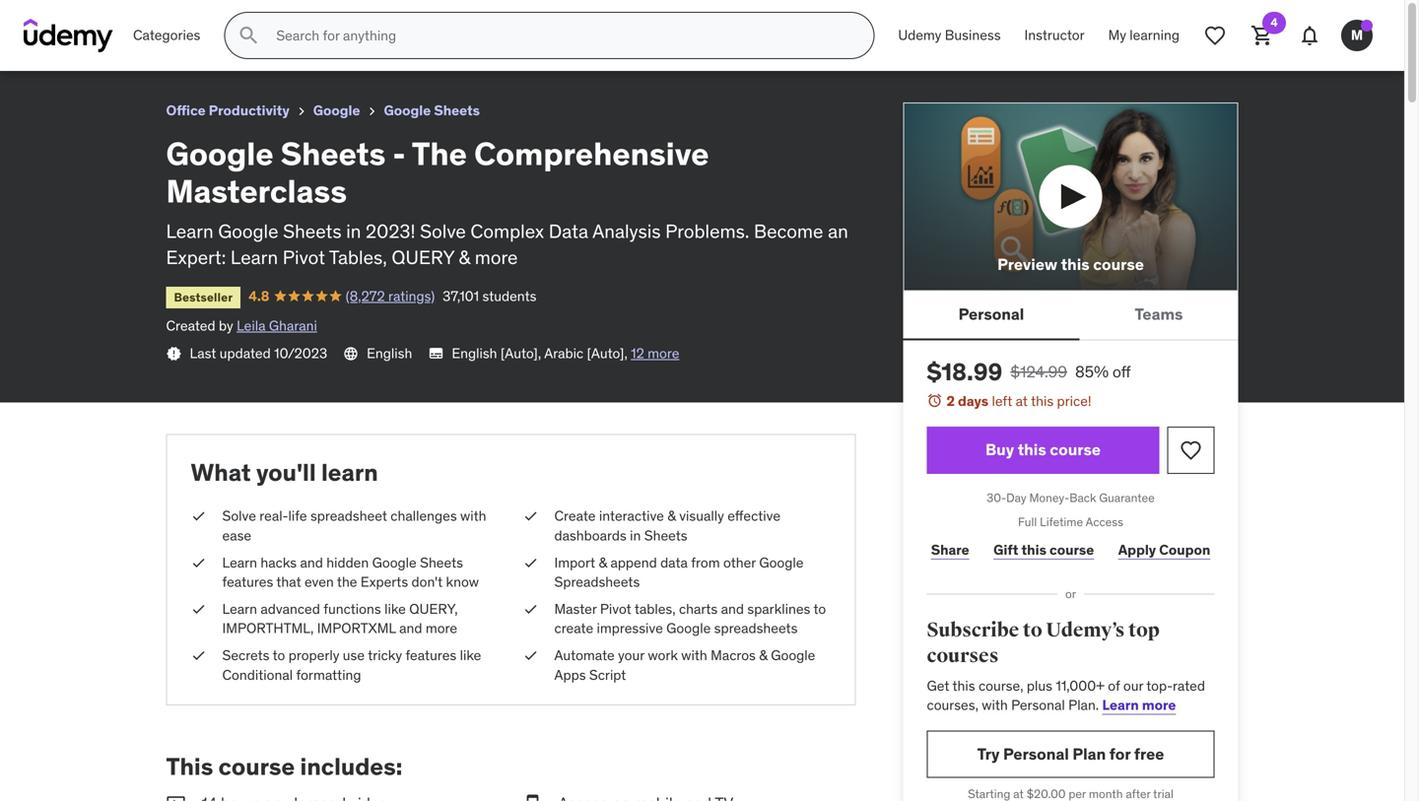 Task type: describe. For each thing, give the bounding box(es) containing it.
to for secrets to properly use tricky features like conditional formatting
[[273, 647, 285, 665]]

import
[[554, 554, 595, 572]]

money-
[[1030, 490, 1070, 505]]

1 horizontal spatial 4.8
[[249, 287, 269, 305]]

tricky
[[368, 647, 402, 665]]

leila
[[237, 317, 266, 335]]

and inside "learn hacks and hidden google sheets features that even the experts don't know"
[[300, 554, 323, 572]]

left
[[992, 392, 1012, 410]]

charts
[[679, 600, 718, 618]]

alarm image
[[927, 393, 943, 408]]

0 vertical spatial (8,272 ratings)
[[142, 34, 231, 52]]

google sheets
[[384, 102, 480, 119]]

don't
[[412, 573, 443, 591]]

xsmall image for sheets
[[523, 507, 539, 526]]

with inside the get this course, plus 11,000+ of our top-rated courses, with personal plan.
[[982, 696, 1008, 714]]

even
[[305, 573, 334, 591]]

0 vertical spatial 37,101
[[239, 34, 276, 52]]

12
[[631, 344, 644, 362]]

in inside 'create interactive & visually effective dashboards in sheets'
[[630, 527, 641, 544]]

try personal plan for free
[[977, 744, 1164, 764]]

importxml
[[317, 620, 396, 637]]

advanced
[[261, 600, 320, 618]]

top
[[1129, 619, 1160, 643]]

apply coupon
[[1118, 541, 1211, 559]]

the for google sheets - the comprehensive masterclass
[[139, 8, 166, 29]]

small image
[[166, 793, 186, 801]]

more down top-
[[1142, 696, 1176, 714]]

master
[[554, 600, 597, 618]]

coupon
[[1159, 541, 1211, 559]]

2023!
[[366, 219, 416, 243]]

google link
[[313, 99, 360, 123]]

udemy image
[[24, 19, 113, 52]]

days
[[958, 392, 989, 410]]

shopping cart with 4 items image
[[1251, 24, 1274, 47]]

wishlist image
[[1179, 438, 1203, 462]]

& inside 'create interactive & visually effective dashboards in sheets'
[[668, 507, 676, 525]]

you have alerts image
[[1361, 20, 1373, 32]]

this for preview
[[1061, 254, 1090, 275]]

m
[[1351, 26, 1363, 44]]

1 horizontal spatial (8,272 ratings)
[[346, 287, 435, 305]]

2 days left at this price!
[[947, 392, 1092, 410]]

1 horizontal spatial bestseller
[[174, 290, 233, 305]]

30-day money-back guarantee full lifetime access
[[987, 490, 1155, 530]]

xsmall image for and
[[191, 600, 206, 619]]

automate
[[554, 647, 615, 665]]

xsmall image for apps
[[523, 646, 539, 666]]

create interactive & visually effective dashboards in sheets
[[554, 507, 781, 544]]

you'll
[[256, 458, 316, 487]]

learning
[[1130, 26, 1180, 44]]

- for google sheets - the comprehensive masterclass learn google sheets in 2023! solve complex data analysis problems. become an expert: learn pivot tables, query & more
[[393, 134, 406, 173]]

my
[[1108, 26, 1127, 44]]

ease
[[222, 527, 251, 544]]

learn for learn more
[[1102, 696, 1139, 714]]

conditional
[[222, 666, 293, 684]]

expert:
[[166, 246, 226, 269]]

,
[[624, 344, 628, 362]]

masterclass for google sheets - the comprehensive masterclass learn google sheets in 2023! solve complex data analysis problems. become an expert: learn pivot tables, query & more
[[166, 172, 347, 211]]

- for google sheets - the comprehensive masterclass
[[129, 8, 136, 29]]

master pivot tables, charts and sparklines to create impressive google spreadsheets
[[554, 600, 826, 637]]

course right this
[[218, 752, 295, 782]]

learn for learn advanced functions like query, importhtml, importxml and more
[[222, 600, 257, 618]]

updated
[[220, 344, 271, 362]]

properly
[[289, 647, 339, 665]]

this for get
[[953, 677, 975, 695]]

instructor
[[1025, 26, 1085, 44]]

$18.99 $124.99 85% off
[[927, 357, 1131, 387]]

small image
[[523, 793, 543, 801]]

create
[[554, 507, 596, 525]]

personal button
[[903, 291, 1080, 338]]

udemy business
[[898, 26, 1001, 44]]

courses,
[[927, 696, 979, 714]]

functions
[[323, 600, 381, 618]]

google sheets - the comprehensive masterclass
[[16, 8, 381, 29]]

at
[[1016, 392, 1028, 410]]

by
[[219, 317, 233, 335]]

with inside the automate your work with macros & google apps script
[[681, 647, 708, 665]]

access
[[1086, 515, 1124, 530]]

productivity
[[209, 102, 290, 119]]

gift
[[994, 541, 1019, 559]]

what you'll learn
[[191, 458, 378, 487]]

11,000+
[[1056, 677, 1105, 695]]

learn for learn hacks and hidden google sheets features that even the experts don't know
[[222, 554, 257, 572]]

10/2023
[[274, 344, 327, 362]]

2
[[947, 392, 955, 410]]

notifications image
[[1298, 24, 1322, 47]]

plan
[[1073, 744, 1106, 764]]

spreadsheets
[[714, 620, 798, 637]]

spreadsheets
[[554, 573, 640, 591]]

query,
[[409, 600, 458, 618]]

course for preview this course
[[1093, 254, 1144, 275]]

visually
[[679, 507, 724, 525]]

or
[[1065, 586, 1076, 602]]

1 horizontal spatial 37,101
[[443, 287, 479, 305]]

query
[[392, 246, 454, 269]]

course language image
[[343, 346, 359, 362]]

rated
[[1173, 677, 1205, 695]]

macros
[[711, 647, 756, 665]]

closed captions image
[[428, 346, 444, 361]]

the
[[337, 573, 357, 591]]

solve inside google sheets - the comprehensive masterclass learn google sheets in 2023! solve complex data analysis problems. become an expert: learn pivot tables, query & more
[[420, 219, 466, 243]]

get this course, plus 11,000+ of our top-rated courses, with personal plan.
[[927, 677, 1205, 714]]

office productivity
[[166, 102, 290, 119]]

xsmall image for that
[[191, 553, 206, 573]]

solve inside solve real-life spreadsheet challenges with ease
[[222, 507, 256, 525]]

work
[[648, 647, 678, 665]]

free
[[1134, 744, 1164, 764]]

learn right expert: at the top left
[[231, 246, 278, 269]]

share
[[931, 541, 970, 559]]

append
[[611, 554, 657, 572]]

instructor link
[[1013, 12, 1097, 59]]

learn up expert: at the top left
[[166, 219, 214, 243]]

my learning
[[1108, 26, 1180, 44]]

day
[[1006, 490, 1027, 505]]

pivot inside master pivot tables, charts and sparklines to create impressive google spreadsheets
[[600, 600, 632, 618]]

features inside "secrets to properly use tricky features like conditional formatting"
[[406, 647, 457, 665]]

more inside google sheets - the comprehensive masterclass learn google sheets in 2023! solve complex data analysis problems. become an expert: learn pivot tables, query & more
[[475, 246, 518, 269]]

google sheets - the comprehensive masterclass learn google sheets in 2023! solve complex data analysis problems. become an expert: learn pivot tables, query & more
[[166, 134, 848, 269]]



Task type: locate. For each thing, give the bounding box(es) containing it.
0 vertical spatial like
[[384, 600, 406, 618]]

85%
[[1075, 361, 1109, 382]]

apps
[[554, 666, 586, 684]]

xsmall image left master
[[523, 600, 539, 619]]

with right work
[[681, 647, 708, 665]]

english for english
[[367, 344, 412, 362]]

business
[[945, 26, 1001, 44]]

this for gift
[[1022, 541, 1047, 559]]

this up courses,
[[953, 677, 975, 695]]

course up the back
[[1050, 440, 1101, 460]]

0 horizontal spatial 37,101 students
[[239, 34, 333, 52]]

like
[[384, 600, 406, 618], [460, 647, 481, 665]]

this course includes:
[[166, 752, 403, 782]]

this right buy
[[1018, 440, 1046, 460]]

0 vertical spatial -
[[129, 8, 136, 29]]

comprehensive for google sheets - the comprehensive masterclass learn google sheets in 2023! solve complex data analysis problems. become an expert: learn pivot tables, query & more
[[474, 134, 709, 173]]

37,101 students down 'complex'
[[443, 287, 537, 305]]

students right submit search icon
[[279, 34, 333, 52]]

masterclass
[[291, 8, 381, 29], [166, 172, 347, 211]]

0 horizontal spatial the
[[139, 8, 166, 29]]

(8,272 ratings) down tables,
[[346, 287, 435, 305]]

xsmall image left hacks at the bottom of the page
[[191, 553, 206, 573]]

and
[[300, 554, 323, 572], [721, 600, 744, 618], [399, 620, 422, 637]]

0 horizontal spatial pivot
[[283, 246, 325, 269]]

data
[[660, 554, 688, 572]]

in down interactive
[[630, 527, 641, 544]]

-
[[129, 8, 136, 29], [393, 134, 406, 173]]

0 horizontal spatial in
[[346, 219, 361, 243]]

course down the lifetime
[[1050, 541, 1094, 559]]

import & append data from other google spreadsheets
[[554, 554, 804, 591]]

2 vertical spatial and
[[399, 620, 422, 637]]

0 horizontal spatial english
[[367, 344, 412, 362]]

0 vertical spatial features
[[222, 573, 273, 591]]

wishlist image
[[1203, 24, 1227, 47]]

1 horizontal spatial 37,101 students
[[443, 287, 537, 305]]

categories
[[133, 26, 200, 44]]

1 horizontal spatial comprehensive
[[474, 134, 709, 173]]

this inside the get this course, plus 11,000+ of our top-rated courses, with personal plan.
[[953, 677, 975, 695]]

1 vertical spatial solve
[[222, 507, 256, 525]]

includes:
[[300, 752, 403, 782]]

0 horizontal spatial like
[[384, 600, 406, 618]]

this right preview
[[1061, 254, 1090, 275]]

the
[[139, 8, 166, 29], [412, 134, 467, 173]]

tables,
[[329, 246, 387, 269]]

learn advanced functions like query, importhtml, importxml and more
[[222, 600, 458, 637]]

english
[[367, 344, 412, 362], [452, 344, 497, 362]]

personal inside the get this course, plus 11,000+ of our top-rated courses, with personal plan.
[[1011, 696, 1065, 714]]

xsmall image for conditional
[[191, 646, 206, 666]]

and down query,
[[399, 620, 422, 637]]

0 vertical spatial personal
[[959, 304, 1024, 324]]

course
[[1093, 254, 1144, 275], [1050, 440, 1101, 460], [1050, 541, 1094, 559], [218, 752, 295, 782]]

masterclass inside google sheets - the comprehensive masterclass learn google sheets in 2023! solve complex data analysis problems. become an expert: learn pivot tables, query & more
[[166, 172, 347, 211]]

course up teams
[[1093, 254, 1144, 275]]

learn down "ease" on the left bottom of page
[[222, 554, 257, 572]]

1 vertical spatial in
[[630, 527, 641, 544]]

2 vertical spatial personal
[[1003, 744, 1069, 764]]

37,101 down the 'google sheets - the comprehensive masterclass'
[[239, 34, 276, 52]]

apply
[[1118, 541, 1156, 559]]

english [auto], arabic [auto] , 12 more
[[452, 344, 680, 362]]

$18.99
[[927, 357, 1003, 387]]

0 vertical spatial and
[[300, 554, 323, 572]]

4.8
[[98, 34, 119, 52], [249, 287, 269, 305]]

0 vertical spatial 37,101 students
[[239, 34, 333, 52]]

with
[[460, 507, 486, 525], [681, 647, 708, 665], [982, 696, 1008, 714]]

1 vertical spatial 37,101 students
[[443, 287, 537, 305]]

xsmall image for spreadsheets
[[523, 553, 539, 573]]

with inside solve real-life spreadsheet challenges with ease
[[460, 507, 486, 525]]

and up spreadsheets
[[721, 600, 744, 618]]

to inside master pivot tables, charts and sparklines to create impressive google spreadsheets
[[814, 600, 826, 618]]

google inside the automate your work with macros & google apps script
[[771, 647, 816, 665]]

- right udemy image
[[129, 8, 136, 29]]

in up tables,
[[346, 219, 361, 243]]

0 horizontal spatial 37,101
[[239, 34, 276, 52]]

get
[[927, 677, 950, 695]]

with down course, at bottom
[[982, 696, 1008, 714]]

and inside master pivot tables, charts and sparklines to create impressive google spreadsheets
[[721, 600, 744, 618]]

0 horizontal spatial bestseller
[[24, 37, 83, 52]]

to right sparklines
[[814, 600, 826, 618]]

xsmall image left automate
[[523, 646, 539, 666]]

(8,272 down the 'google sheets - the comprehensive masterclass'
[[142, 34, 182, 52]]

0 horizontal spatial (8,272
[[142, 34, 182, 52]]

1 horizontal spatial pivot
[[600, 600, 632, 618]]

1 horizontal spatial and
[[399, 620, 422, 637]]

4.8 up leila
[[249, 287, 269, 305]]

0 vertical spatial (8,272
[[142, 34, 182, 52]]

this right gift
[[1022, 541, 1047, 559]]

sheets
[[73, 8, 126, 29], [434, 102, 480, 119], [281, 134, 386, 173], [283, 219, 342, 243], [644, 527, 688, 544], [420, 554, 463, 572]]

submit search image
[[237, 24, 261, 47]]

english for english [auto], arabic [auto] , 12 more
[[452, 344, 497, 362]]

preview
[[998, 254, 1058, 275]]

0 vertical spatial solve
[[420, 219, 466, 243]]

0 horizontal spatial solve
[[222, 507, 256, 525]]

and up even
[[300, 554, 323, 572]]

- down the google sheets link
[[393, 134, 406, 173]]

1 horizontal spatial (8,272
[[346, 287, 385, 305]]

dashboards
[[554, 527, 627, 544]]

learn hacks and hidden google sheets features that even the experts don't know
[[222, 554, 479, 591]]

0 vertical spatial xsmall image
[[364, 103, 380, 119]]

& down spreadsheets
[[759, 647, 768, 665]]

like down experts
[[384, 600, 406, 618]]

0 horizontal spatial ratings)
[[185, 34, 231, 52]]

to inside subscribe to udemy's top courses
[[1023, 619, 1042, 643]]

sheets inside 'create interactive & visually effective dashboards in sheets'
[[644, 527, 688, 544]]

try personal plan for free link
[[927, 731, 1215, 778]]

1 vertical spatial xsmall image
[[166, 346, 182, 362]]

0 vertical spatial masterclass
[[291, 8, 381, 29]]

course inside preview this course button
[[1093, 254, 1144, 275]]

1 vertical spatial -
[[393, 134, 406, 173]]

like down know
[[460, 647, 481, 665]]

2 english from the left
[[452, 344, 497, 362]]

english right 'course language' 'image'
[[367, 344, 412, 362]]

create
[[554, 620, 593, 637]]

xsmall image left create
[[523, 507, 539, 526]]

more inside learn advanced functions like query, importhtml, importxml and more
[[426, 620, 457, 637]]

features down hacks at the bottom of the page
[[222, 573, 273, 591]]

to up conditional
[[273, 647, 285, 665]]

the right udemy image
[[139, 8, 166, 29]]

learn down of
[[1102, 696, 1139, 714]]

0 horizontal spatial 4.8
[[98, 34, 119, 52]]

gift this course link
[[990, 531, 1099, 570]]

personal right try
[[1003, 744, 1069, 764]]

& left visually
[[668, 507, 676, 525]]

off
[[1113, 361, 1131, 382]]

1 vertical spatial and
[[721, 600, 744, 618]]

this right "at" at the right
[[1031, 392, 1054, 410]]

0 vertical spatial pivot
[[283, 246, 325, 269]]

course,
[[979, 677, 1024, 695]]

1 horizontal spatial to
[[814, 600, 826, 618]]

ratings) down the 'google sheets - the comprehensive masterclass'
[[185, 34, 231, 52]]

& inside import & append data from other google spreadsheets
[[599, 554, 607, 572]]

google sheets link
[[384, 99, 480, 123]]

buy this course button
[[927, 427, 1160, 474]]

& inside the automate your work with macros & google apps script
[[759, 647, 768, 665]]

xsmall image for create
[[523, 600, 539, 619]]

features right tricky
[[406, 647, 457, 665]]

more down query,
[[426, 620, 457, 637]]

[auto]
[[587, 344, 624, 362]]

0 horizontal spatial features
[[222, 573, 273, 591]]

comprehensive up data
[[474, 134, 709, 173]]

pivot left tables,
[[283, 246, 325, 269]]

& right query
[[459, 246, 470, 269]]

sheets inside "learn hacks and hidden google sheets features that even the experts don't know"
[[420, 554, 463, 572]]

1 horizontal spatial xsmall image
[[364, 103, 380, 119]]

4.8 left categories dropdown button
[[98, 34, 119, 52]]

personal inside button
[[959, 304, 1024, 324]]

1 english from the left
[[367, 344, 412, 362]]

tables,
[[635, 600, 676, 618]]

to for subscribe to udemy's top courses
[[1023, 619, 1042, 643]]

tab list containing personal
[[903, 291, 1238, 340]]

1 vertical spatial (8,272
[[346, 287, 385, 305]]

personal down plus
[[1011, 696, 1065, 714]]

1 vertical spatial like
[[460, 647, 481, 665]]

1 vertical spatial bestseller
[[174, 290, 233, 305]]

comprehensive up the office productivity
[[170, 8, 287, 29]]

course for gift this course
[[1050, 541, 1094, 559]]

pivot up impressive at the bottom left of page
[[600, 600, 632, 618]]

ratings) down query
[[388, 287, 435, 305]]

hacks
[[261, 554, 297, 572]]

1 vertical spatial the
[[412, 134, 467, 173]]

secrets
[[222, 647, 270, 665]]

lifetime
[[1040, 515, 1083, 530]]

solve up query
[[420, 219, 466, 243]]

this
[[1061, 254, 1090, 275], [1031, 392, 1054, 410], [1018, 440, 1046, 460], [1022, 541, 1047, 559], [953, 677, 975, 695]]

become
[[754, 219, 823, 243]]

0 vertical spatial in
[[346, 219, 361, 243]]

script
[[589, 666, 626, 684]]

gift this course
[[994, 541, 1094, 559]]

gharani
[[269, 317, 317, 335]]

like inside learn advanced functions like query, importhtml, importxml and more
[[384, 600, 406, 618]]

know
[[446, 573, 479, 591]]

analysis
[[592, 219, 661, 243]]

2 horizontal spatial to
[[1023, 619, 1042, 643]]

1 horizontal spatial in
[[630, 527, 641, 544]]

1 horizontal spatial english
[[452, 344, 497, 362]]

learn up importhtml,
[[222, 600, 257, 618]]

this for buy
[[1018, 440, 1046, 460]]

0 horizontal spatial to
[[273, 647, 285, 665]]

1 vertical spatial 4.8
[[249, 287, 269, 305]]

secrets to properly use tricky features like conditional formatting
[[222, 647, 481, 684]]

sparklines
[[747, 600, 811, 618]]

0 horizontal spatial with
[[460, 507, 486, 525]]

1 horizontal spatial the
[[412, 134, 467, 173]]

course inside gift this course link
[[1050, 541, 1094, 559]]

[auto], arabic
[[501, 344, 584, 362]]

1 horizontal spatial students
[[482, 287, 537, 305]]

experts
[[361, 573, 408, 591]]

37,101 students up productivity
[[239, 34, 333, 52]]

xsmall image left 'google' link
[[294, 103, 309, 119]]

0 vertical spatial with
[[460, 507, 486, 525]]

categories button
[[121, 12, 212, 59]]

google
[[16, 8, 70, 29], [313, 102, 360, 119], [384, 102, 431, 119], [166, 134, 274, 173], [218, 219, 278, 243], [372, 554, 417, 572], [759, 554, 804, 572], [666, 620, 711, 637], [771, 647, 816, 665]]

0 horizontal spatial -
[[129, 8, 136, 29]]

xsmall image
[[294, 103, 309, 119], [191, 507, 206, 526], [523, 507, 539, 526], [191, 553, 206, 573], [523, 553, 539, 573], [191, 600, 206, 619], [523, 600, 539, 619], [191, 646, 206, 666], [523, 646, 539, 666]]

1 vertical spatial pivot
[[600, 600, 632, 618]]

tab list
[[903, 291, 1238, 340]]

to left 'udemy's'
[[1023, 619, 1042, 643]]

xsmall image left the advanced
[[191, 600, 206, 619]]

1 vertical spatial personal
[[1011, 696, 1065, 714]]

top-
[[1147, 677, 1173, 695]]

effective
[[728, 507, 781, 525]]

the inside google sheets - the comprehensive masterclass learn google sheets in 2023! solve complex data analysis problems. become an expert: learn pivot tables, query & more
[[412, 134, 467, 173]]

solve up "ease" on the left bottom of page
[[222, 507, 256, 525]]

xsmall image down what
[[191, 507, 206, 526]]

subscribe to udemy's top courses
[[927, 619, 1160, 668]]

google inside "learn hacks and hidden google sheets features that even the experts don't know"
[[372, 554, 417, 572]]

more down 'complex'
[[475, 246, 518, 269]]

1 vertical spatial comprehensive
[[474, 134, 709, 173]]

bestseller
[[24, 37, 83, 52], [174, 290, 233, 305]]

0 vertical spatial ratings)
[[185, 34, 231, 52]]

1 vertical spatial 37,101
[[443, 287, 479, 305]]

0 horizontal spatial xsmall image
[[166, 346, 182, 362]]

0 horizontal spatial and
[[300, 554, 323, 572]]

xsmall image left last
[[166, 346, 182, 362]]

4
[[1271, 15, 1278, 30]]

30-
[[987, 490, 1006, 505]]

google inside master pivot tables, charts and sparklines to create impressive google spreadsheets
[[666, 620, 711, 637]]

courses
[[927, 644, 999, 668]]

what
[[191, 458, 251, 487]]

1 horizontal spatial like
[[460, 647, 481, 665]]

0 horizontal spatial (8,272 ratings)
[[142, 34, 231, 52]]

formatting
[[296, 666, 361, 684]]

learn inside learn advanced functions like query, importhtml, importxml and more
[[222, 600, 257, 618]]

full
[[1018, 515, 1037, 530]]

m link
[[1334, 12, 1381, 59]]

features
[[222, 573, 273, 591], [406, 647, 457, 665]]

life
[[288, 507, 307, 525]]

0 vertical spatial 4.8
[[98, 34, 119, 52]]

1 vertical spatial masterclass
[[166, 172, 347, 211]]

- inside google sheets - the comprehensive masterclass learn google sheets in 2023! solve complex data analysis problems. become an expert: learn pivot tables, query & more
[[393, 134, 406, 173]]

leila gharani link
[[237, 317, 317, 335]]

1 horizontal spatial -
[[393, 134, 406, 173]]

1 horizontal spatial solve
[[420, 219, 466, 243]]

xsmall image
[[364, 103, 380, 119], [166, 346, 182, 362]]

comprehensive for google sheets - the comprehensive masterclass
[[170, 8, 287, 29]]

students down 'complex'
[[482, 287, 537, 305]]

(8,272 down tables,
[[346, 287, 385, 305]]

0 horizontal spatial comprehensive
[[170, 8, 287, 29]]

Search for anything text field
[[272, 19, 850, 52]]

12 more button
[[631, 344, 680, 363]]

1 vertical spatial students
[[482, 287, 537, 305]]

0 vertical spatial students
[[279, 34, 333, 52]]

(8,272 ratings) down the 'google sheets - the comprehensive masterclass'
[[142, 34, 231, 52]]

masterclass down productivity
[[166, 172, 347, 211]]

ratings)
[[185, 34, 231, 52], [388, 287, 435, 305]]

more
[[475, 246, 518, 269], [648, 344, 680, 362], [426, 620, 457, 637], [1142, 696, 1176, 714]]

masterclass right submit search icon
[[291, 8, 381, 29]]

teams
[[1135, 304, 1183, 324]]

learn more
[[1102, 696, 1176, 714]]

& up spreadsheets
[[599, 554, 607, 572]]

& inside google sheets - the comprehensive masterclass learn google sheets in 2023! solve complex data analysis problems. become an expert: learn pivot tables, query & more
[[459, 246, 470, 269]]

course inside buy this course button
[[1050, 440, 1101, 460]]

learn inside "learn hacks and hidden google sheets features that even the experts don't know"
[[222, 554, 257, 572]]

0 vertical spatial comprehensive
[[170, 8, 287, 29]]

37,101 down query
[[443, 287, 479, 305]]

1 vertical spatial ratings)
[[388, 287, 435, 305]]

xsmall image left secrets
[[191, 646, 206, 666]]

the for google sheets - the comprehensive masterclass learn google sheets in 2023! solve complex data analysis problems. become an expert: learn pivot tables, query & more
[[412, 134, 467, 173]]

1 horizontal spatial ratings)
[[388, 287, 435, 305]]

spreadsheet
[[310, 507, 387, 525]]

1 vertical spatial features
[[406, 647, 457, 665]]

google inside import & append data from other google spreadsheets
[[759, 554, 804, 572]]

like inside "secrets to properly use tricky features like conditional formatting"
[[460, 647, 481, 665]]

0 horizontal spatial students
[[279, 34, 333, 52]]

with right challenges
[[460, 507, 486, 525]]

xsmall image right 'google' link
[[364, 103, 380, 119]]

data
[[549, 219, 588, 243]]

last updated 10/2023
[[190, 344, 327, 362]]

1 horizontal spatial with
[[681, 647, 708, 665]]

and inside learn advanced functions like query, importhtml, importxml and more
[[399, 620, 422, 637]]

more right 12
[[648, 344, 680, 362]]

masterclass for google sheets - the comprehensive masterclass
[[291, 8, 381, 29]]

this
[[166, 752, 213, 782]]

in inside google sheets - the comprehensive masterclass learn google sheets in 2023! solve complex data analysis problems. become an expert: learn pivot tables, query & more
[[346, 219, 361, 243]]

comprehensive inside google sheets - the comprehensive masterclass learn google sheets in 2023! solve complex data analysis problems. become an expert: learn pivot tables, query & more
[[474, 134, 709, 173]]

interactive
[[599, 507, 664, 525]]

0 vertical spatial the
[[139, 8, 166, 29]]

$124.99
[[1011, 361, 1068, 382]]

2 vertical spatial with
[[982, 696, 1008, 714]]

course for buy this course
[[1050, 440, 1101, 460]]

xsmall image left import
[[523, 553, 539, 573]]

learn more link
[[1102, 696, 1176, 714]]

2 horizontal spatial with
[[982, 696, 1008, 714]]

to inside "secrets to properly use tricky features like conditional formatting"
[[273, 647, 285, 665]]

teams button
[[1080, 291, 1238, 338]]

the down the google sheets link
[[412, 134, 467, 173]]

2 horizontal spatial and
[[721, 600, 744, 618]]

1 horizontal spatial features
[[406, 647, 457, 665]]

0 vertical spatial bestseller
[[24, 37, 83, 52]]

learn
[[321, 458, 378, 487]]

personal down preview
[[959, 304, 1024, 324]]

pivot inside google sheets - the comprehensive masterclass learn google sheets in 2023! solve complex data analysis problems. become an expert: learn pivot tables, query & more
[[283, 246, 325, 269]]

1 vertical spatial with
[[681, 647, 708, 665]]

1 vertical spatial (8,272 ratings)
[[346, 287, 435, 305]]

office productivity link
[[166, 99, 290, 123]]

try
[[977, 744, 1000, 764]]

subscribe
[[927, 619, 1019, 643]]

english right closed captions icon
[[452, 344, 497, 362]]

last
[[190, 344, 216, 362]]

features inside "learn hacks and hidden google sheets features that even the experts don't know"
[[222, 573, 273, 591]]



Task type: vqa. For each thing, say whether or not it's contained in the screenshot.
Influence related to Influence
no



